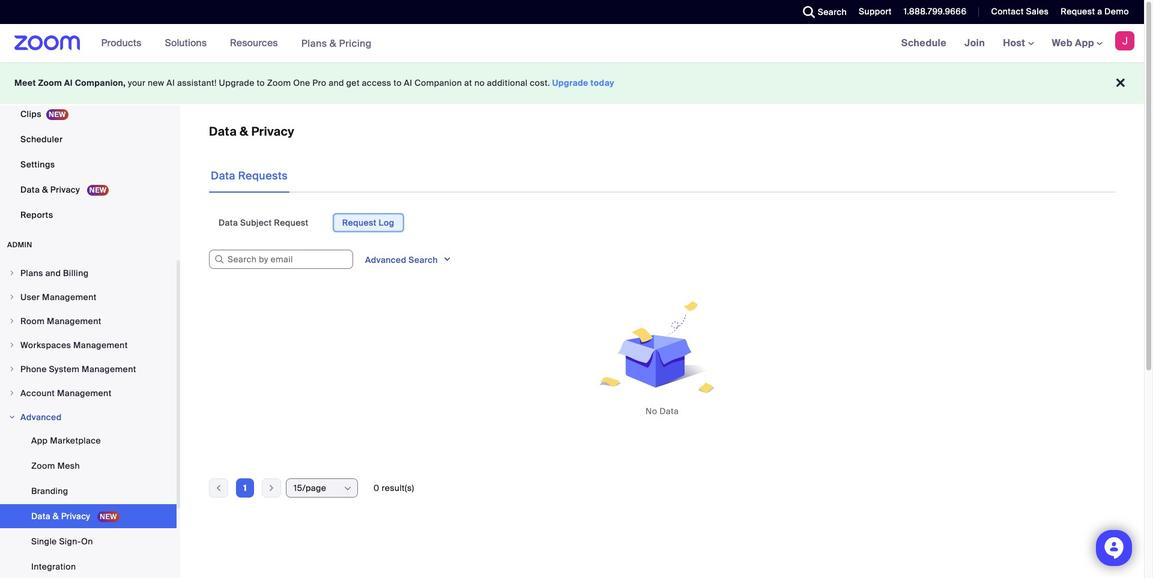Task type: locate. For each thing, give the bounding box(es) containing it.
solutions button
[[165, 24, 212, 62]]

right image inside room management menu item
[[8, 318, 16, 325]]

privacy
[[251, 124, 294, 139], [50, 184, 80, 195], [61, 511, 90, 522]]

data & privacy link down the settings link
[[0, 178, 177, 202]]

1 data & privacy link from the top
[[0, 178, 177, 202]]

product information navigation
[[92, 24, 381, 63]]

2 horizontal spatial request
[[1061, 6, 1095, 17]]

personal menu menu
[[0, 0, 177, 228]]

request a demo link
[[1052, 0, 1144, 24], [1061, 6, 1129, 17]]

advanced down account
[[20, 412, 62, 423]]

1 vertical spatial and
[[45, 268, 61, 279]]

meet zoom ai companion, your new ai assistant! upgrade to zoom one pro and get access to ai companion at no additional cost. upgrade today
[[14, 77, 615, 88]]

request
[[1061, 6, 1095, 17], [274, 217, 309, 228], [342, 217, 377, 228]]

right image inside phone system management "menu item"
[[8, 366, 16, 373]]

plans
[[301, 37, 327, 50], [20, 268, 43, 279]]

management down billing
[[42, 292, 97, 303]]

0 horizontal spatial plans
[[20, 268, 43, 279]]

right image inside user management menu item
[[8, 294, 16, 301]]

app right 'web'
[[1075, 37, 1094, 49]]

1 horizontal spatial request
[[342, 217, 377, 228]]

upgrade down product information navigation
[[219, 77, 255, 88]]

zoom left 'mesh' on the bottom of page
[[31, 461, 55, 472]]

2 right image from the top
[[8, 318, 16, 325]]

& left pricing
[[330, 37, 337, 50]]

banner
[[0, 24, 1144, 63]]

integration
[[31, 562, 76, 572]]

data & privacy down settings
[[20, 184, 82, 195]]

0 vertical spatial privacy
[[251, 124, 294, 139]]

0
[[374, 483, 379, 494]]

search left the support
[[818, 7, 847, 17]]

tabs of data requests tab list
[[209, 213, 404, 232]]

to
[[257, 77, 265, 88], [394, 77, 402, 88]]

1 horizontal spatial advanced
[[365, 255, 406, 265]]

1 vertical spatial advanced
[[20, 412, 62, 423]]

upgrade today link
[[552, 77, 615, 88]]

resources
[[230, 37, 278, 49]]

1 vertical spatial search
[[409, 255, 438, 265]]

data & privacy inside personal menu menu
[[20, 184, 82, 195]]

and left billing
[[45, 268, 61, 279]]

data & privacy up single sign-on
[[31, 511, 92, 522]]

advanced down log
[[365, 255, 406, 265]]

request log tab
[[333, 213, 404, 232]]

no data
[[646, 406, 679, 417]]

search button
[[794, 0, 850, 24]]

subject
[[240, 217, 272, 228]]

right image inside account management menu item
[[8, 390, 16, 397]]

plans & pricing
[[301, 37, 372, 50]]

0 horizontal spatial search
[[409, 255, 438, 265]]

advanced inside dropdown button
[[365, 255, 406, 265]]

data & privacy for first data & privacy 'link' from the top of the side navigation navigation
[[20, 184, 82, 195]]

right image for room management
[[8, 318, 16, 325]]

pricing
[[339, 37, 372, 50]]

phone system management
[[20, 364, 136, 375]]

to down resources dropdown button
[[257, 77, 265, 88]]

right image inside plans and billing menu item
[[8, 270, 16, 277]]

and inside menu item
[[45, 268, 61, 279]]

request for request a demo
[[1061, 6, 1095, 17]]

2 vertical spatial privacy
[[61, 511, 90, 522]]

search inside search button
[[818, 7, 847, 17]]

management for user management
[[42, 292, 97, 303]]

data & privacy inside 'advanced' menu
[[31, 511, 92, 522]]

right image left user
[[8, 294, 16, 301]]

and
[[329, 77, 344, 88], [45, 268, 61, 279]]

solutions
[[165, 37, 207, 49]]

search
[[818, 7, 847, 17], [409, 255, 438, 265]]

1 right image from the top
[[8, 270, 16, 277]]

privacy up sign-
[[61, 511, 90, 522]]

zoom mesh link
[[0, 454, 177, 478]]

0 horizontal spatial advanced
[[20, 412, 62, 423]]

reports
[[20, 210, 53, 220]]

management inside 'menu item'
[[73, 340, 128, 351]]

0 vertical spatial data & privacy link
[[0, 178, 177, 202]]

data & privacy
[[209, 124, 294, 139], [20, 184, 82, 195], [31, 511, 92, 522]]

on
[[81, 536, 93, 547]]

plans inside menu item
[[20, 268, 43, 279]]

right image for phone
[[8, 366, 16, 373]]

& down settings
[[42, 184, 48, 195]]

management up advanced menu item
[[57, 388, 112, 399]]

join
[[965, 37, 985, 49]]

management down room management menu item
[[73, 340, 128, 351]]

2 upgrade from the left
[[552, 77, 589, 88]]

1 vertical spatial privacy
[[50, 184, 80, 195]]

data up data requests tab
[[209, 124, 237, 139]]

management up workspaces management
[[47, 316, 101, 327]]

data inside 'advanced' menu
[[31, 511, 50, 522]]

plans inside product information navigation
[[301, 37, 327, 50]]

privacy inside personal menu menu
[[50, 184, 80, 195]]

right image for plans
[[8, 270, 16, 277]]

data left the requests
[[211, 169, 235, 183]]

1 right image from the top
[[8, 294, 16, 301]]

5 right image from the top
[[8, 414, 16, 421]]

0 horizontal spatial and
[[45, 268, 61, 279]]

&
[[330, 37, 337, 50], [240, 124, 248, 139], [42, 184, 48, 195], [53, 511, 59, 522]]

user management menu item
[[0, 286, 177, 309]]

0 vertical spatial search
[[818, 7, 847, 17]]

0 horizontal spatial upgrade
[[219, 77, 255, 88]]

right image
[[8, 270, 16, 277], [8, 342, 16, 349], [8, 366, 16, 373], [8, 390, 16, 397], [8, 414, 16, 421]]

data up "single"
[[31, 511, 50, 522]]

system
[[49, 364, 80, 375]]

1 vertical spatial right image
[[8, 318, 16, 325]]

privacy up the requests
[[251, 124, 294, 139]]

app
[[1075, 37, 1094, 49], [31, 435, 48, 446]]

demo
[[1105, 6, 1129, 17]]

single
[[31, 536, 57, 547]]

1.888.799.9666 button
[[895, 0, 970, 24], [904, 6, 967, 17]]

0 horizontal spatial ai
[[64, 77, 73, 88]]

1 horizontal spatial ai
[[167, 77, 175, 88]]

4 right image from the top
[[8, 390, 16, 397]]

advanced search
[[365, 255, 440, 265]]

ai right new
[[167, 77, 175, 88]]

one
[[293, 77, 310, 88]]

data left 'subject'
[[219, 217, 238, 228]]

Search by email text field
[[209, 250, 353, 269]]

management
[[42, 292, 97, 303], [47, 316, 101, 327], [73, 340, 128, 351], [82, 364, 136, 375], [57, 388, 112, 399]]

1 vertical spatial data & privacy
[[20, 184, 82, 195]]

room management menu item
[[0, 310, 177, 333]]

phone
[[20, 364, 47, 375]]

upgrade
[[219, 77, 255, 88], [552, 77, 589, 88]]

integration link
[[0, 555, 177, 578]]

workspaces management
[[20, 340, 128, 351]]

upgrade right cost.
[[552, 77, 589, 88]]

resources button
[[230, 24, 283, 62]]

data & privacy for second data & privacy 'link' from the top of the side navigation navigation
[[31, 511, 92, 522]]

data up reports
[[20, 184, 40, 195]]

plans up user
[[20, 268, 43, 279]]

products button
[[101, 24, 147, 62]]

single sign-on link
[[0, 530, 177, 554]]

request log
[[342, 217, 394, 228]]

3 ai from the left
[[404, 77, 412, 88]]

advanced inside menu item
[[20, 412, 62, 423]]

plans for plans & pricing
[[301, 37, 327, 50]]

right image for user management
[[8, 294, 16, 301]]

1 horizontal spatial and
[[329, 77, 344, 88]]

pro
[[313, 77, 326, 88]]

next page image
[[262, 483, 281, 494]]

search inside advanced search dropdown button
[[409, 255, 438, 265]]

branding link
[[0, 479, 177, 503]]

right image inside workspaces management 'menu item'
[[8, 342, 16, 349]]

data & privacy up data requests tab
[[209, 124, 294, 139]]

2 right image from the top
[[8, 342, 16, 349]]

banner containing products
[[0, 24, 1144, 63]]

branding
[[31, 486, 68, 497]]

1 horizontal spatial plans
[[301, 37, 327, 50]]

log
[[379, 217, 394, 228]]

zoom logo image
[[14, 35, 80, 50]]

support link
[[850, 0, 895, 24], [859, 6, 892, 17]]

clips link
[[0, 102, 177, 126]]

ai left companion,
[[64, 77, 73, 88]]

privacy down the settings link
[[50, 184, 80, 195]]

schedule
[[901, 37, 947, 49]]

1.888.799.9666
[[904, 6, 967, 17]]

1 horizontal spatial to
[[394, 77, 402, 88]]

data & privacy link down branding link
[[0, 505, 177, 529]]

2 ai from the left
[[167, 77, 175, 88]]

and left the get
[[329, 77, 344, 88]]

0 vertical spatial plans
[[301, 37, 327, 50]]

& up data requests tab
[[240, 124, 248, 139]]

1 horizontal spatial upgrade
[[552, 77, 589, 88]]

3 right image from the top
[[8, 366, 16, 373]]

room management
[[20, 316, 101, 327]]

right image left room
[[8, 318, 16, 325]]

app up zoom mesh at the left of the page
[[31, 435, 48, 446]]

to right access
[[394, 77, 402, 88]]

request right 'subject'
[[274, 217, 309, 228]]

1 vertical spatial plans
[[20, 268, 43, 279]]

1 horizontal spatial search
[[818, 7, 847, 17]]

1 horizontal spatial app
[[1075, 37, 1094, 49]]

access
[[362, 77, 391, 88]]

0 horizontal spatial request
[[274, 217, 309, 228]]

0 vertical spatial right image
[[8, 294, 16, 301]]

right image for workspaces
[[8, 342, 16, 349]]

advanced menu item
[[0, 406, 177, 429]]

15/page
[[294, 483, 326, 494]]

0 vertical spatial app
[[1075, 37, 1094, 49]]

& inside personal menu menu
[[42, 184, 48, 195]]

right image
[[8, 294, 16, 301], [8, 318, 16, 325]]

data & privacy link
[[0, 178, 177, 202], [0, 505, 177, 529]]

2 horizontal spatial ai
[[404, 77, 412, 88]]

and inside meet zoom ai companion, "footer"
[[329, 77, 344, 88]]

management up account management menu item
[[82, 364, 136, 375]]

user management
[[20, 292, 97, 303]]

data
[[209, 124, 237, 139], [211, 169, 235, 183], [20, 184, 40, 195], [219, 217, 238, 228], [660, 406, 679, 417], [31, 511, 50, 522]]

meet
[[14, 77, 36, 88]]

single sign-on
[[31, 536, 93, 547]]

management for account management
[[57, 388, 112, 399]]

plans & pricing link
[[301, 37, 372, 50], [301, 37, 372, 50]]

account management menu item
[[0, 382, 177, 405]]

0 vertical spatial and
[[329, 77, 344, 88]]

additional
[[487, 77, 528, 88]]

2 vertical spatial data & privacy
[[31, 511, 92, 522]]

1 vertical spatial app
[[31, 435, 48, 446]]

account
[[20, 388, 55, 399]]

ai left companion
[[404, 77, 412, 88]]

advanced menu
[[0, 429, 177, 578]]

management inside "menu item"
[[82, 364, 136, 375]]

plans up meet zoom ai companion, your new ai assistant! upgrade to zoom one pro and get access to ai companion at no additional cost. upgrade today
[[301, 37, 327, 50]]

1 vertical spatial data & privacy link
[[0, 505, 177, 529]]

meetings navigation
[[892, 24, 1144, 63]]

app marketplace link
[[0, 429, 177, 453]]

contact sales link
[[982, 0, 1052, 24], [991, 6, 1049, 17]]

request left log
[[342, 217, 377, 228]]

0 horizontal spatial app
[[31, 435, 48, 446]]

billing
[[63, 268, 89, 279]]

0 vertical spatial advanced
[[365, 255, 406, 265]]

& down branding
[[53, 511, 59, 522]]

companion
[[415, 77, 462, 88]]

request left a
[[1061, 6, 1095, 17]]

management for workspaces management
[[73, 340, 128, 351]]

search left down icon
[[409, 255, 438, 265]]

zoom
[[38, 77, 62, 88], [267, 77, 291, 88], [31, 461, 55, 472]]

0 horizontal spatial to
[[257, 77, 265, 88]]

privacy inside 'advanced' menu
[[61, 511, 90, 522]]



Task type: describe. For each thing, give the bounding box(es) containing it.
mesh
[[57, 461, 80, 472]]

web app button
[[1052, 37, 1103, 49]]

right image inside advanced menu item
[[8, 414, 16, 421]]

plans and billing menu item
[[0, 262, 177, 285]]

data requests tab
[[209, 159, 290, 193]]

workspaces
[[20, 340, 71, 351]]

1 upgrade from the left
[[219, 77, 255, 88]]

scheduler
[[20, 134, 63, 145]]

app inside meetings navigation
[[1075, 37, 1094, 49]]

new
[[148, 77, 164, 88]]

advanced for advanced search
[[365, 255, 406, 265]]

plans for plans and billing
[[20, 268, 43, 279]]

join link
[[956, 24, 994, 62]]

app inside 'advanced' menu
[[31, 435, 48, 446]]

1 button
[[236, 479, 254, 498]]

request for request log
[[342, 217, 377, 228]]

assistant!
[[177, 77, 217, 88]]

0 result(s)
[[374, 483, 414, 494]]

scheduler link
[[0, 127, 177, 151]]

requests
[[238, 169, 288, 183]]

zoom inside 'advanced' menu
[[31, 461, 55, 472]]

1 to from the left
[[257, 77, 265, 88]]

sign-
[[59, 536, 81, 547]]

0 vertical spatial data & privacy
[[209, 124, 294, 139]]

support
[[859, 6, 892, 17]]

zoom right the meet
[[38, 77, 62, 88]]

data inside personal menu menu
[[20, 184, 40, 195]]

app marketplace
[[31, 435, 101, 446]]

data subject request
[[219, 217, 309, 228]]

data inside "tab list"
[[219, 217, 238, 228]]

reports link
[[0, 203, 177, 227]]

cost.
[[530, 77, 550, 88]]

sales
[[1026, 6, 1049, 17]]

request a demo
[[1061, 6, 1129, 17]]

web app
[[1052, 37, 1094, 49]]

no
[[646, 406, 657, 417]]

workspaces management menu item
[[0, 334, 177, 357]]

data right the no
[[660, 406, 679, 417]]

meet zoom ai companion, footer
[[0, 62, 1144, 104]]

clips
[[20, 109, 41, 120]]

2 to from the left
[[394, 77, 402, 88]]

today
[[591, 77, 615, 88]]

a
[[1098, 6, 1102, 17]]

& inside 'advanced' menu
[[53, 511, 59, 522]]

advanced for advanced
[[20, 412, 62, 423]]

result(s)
[[382, 483, 414, 494]]

room
[[20, 316, 45, 327]]

marketplace
[[50, 435, 101, 446]]

management for room management
[[47, 316, 101, 327]]

plans and billing
[[20, 268, 89, 279]]

zoom left one
[[267, 77, 291, 88]]

admin
[[7, 240, 32, 250]]

data requests
[[211, 169, 288, 183]]

admin menu menu
[[0, 262, 177, 578]]

data subject request tab
[[209, 213, 318, 232]]

host
[[1003, 37, 1028, 49]]

your
[[128, 77, 146, 88]]

account management
[[20, 388, 112, 399]]

user
[[20, 292, 40, 303]]

show options image
[[343, 484, 353, 494]]

15/page button
[[294, 479, 342, 497]]

settings
[[20, 159, 55, 170]]

2 data & privacy link from the top
[[0, 505, 177, 529]]

host button
[[1003, 37, 1034, 49]]

products
[[101, 37, 141, 49]]

1
[[243, 483, 247, 494]]

previous page image
[[210, 483, 228, 494]]

settings link
[[0, 153, 177, 177]]

advanced search button
[[356, 250, 461, 270]]

profile picture image
[[1115, 31, 1135, 50]]

get
[[346, 77, 360, 88]]

right image for account
[[8, 390, 16, 397]]

down image
[[443, 253, 452, 265]]

web
[[1052, 37, 1073, 49]]

zoom mesh
[[31, 461, 80, 472]]

contact
[[991, 6, 1024, 17]]

companion,
[[75, 77, 126, 88]]

at
[[464, 77, 472, 88]]

no
[[474, 77, 485, 88]]

side navigation navigation
[[0, 0, 180, 578]]

phone system management menu item
[[0, 358, 177, 381]]

& inside product information navigation
[[330, 37, 337, 50]]

schedule link
[[892, 24, 956, 62]]

1 ai from the left
[[64, 77, 73, 88]]

contact sales
[[991, 6, 1049, 17]]



Task type: vqa. For each thing, say whether or not it's contained in the screenshot.
Pricing
yes



